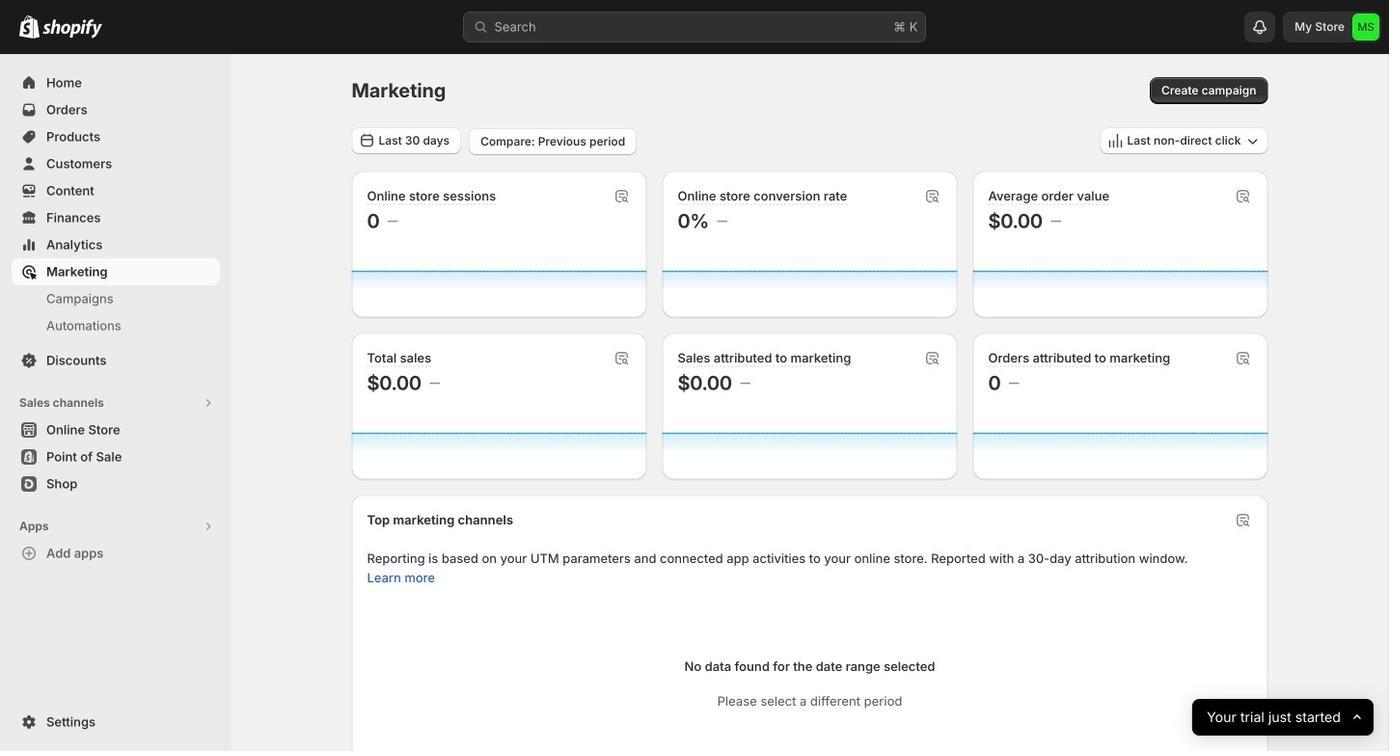 Task type: vqa. For each thing, say whether or not it's contained in the screenshot.
Shopify icon
yes



Task type: describe. For each thing, give the bounding box(es) containing it.
1 horizontal spatial shopify image
[[42, 19, 102, 38]]



Task type: locate. For each thing, give the bounding box(es) containing it.
0 horizontal spatial shopify image
[[19, 15, 40, 38]]

shopify image
[[19, 15, 40, 38], [42, 19, 102, 38]]

my store image
[[1353, 14, 1380, 41]]



